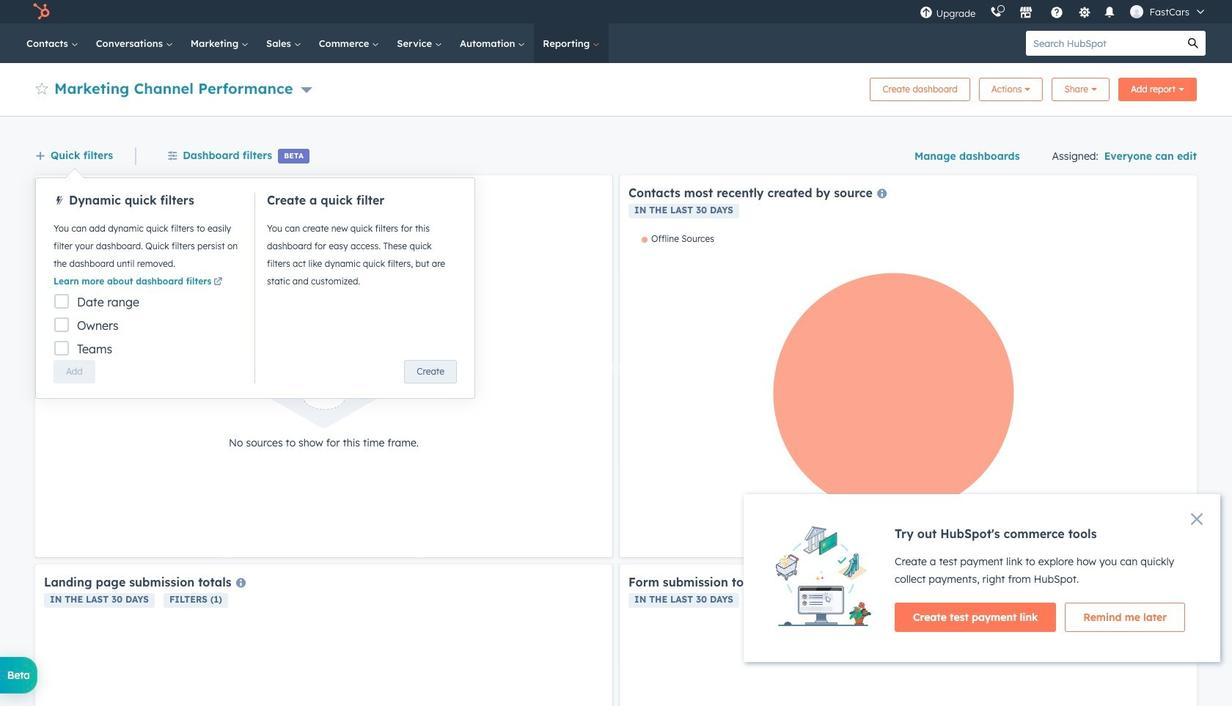 Task type: vqa. For each thing, say whether or not it's contained in the screenshot.
Search HubSpot Search Box
yes



Task type: locate. For each thing, give the bounding box(es) containing it.
link opens in a new window image
[[214, 276, 223, 289], [214, 278, 223, 287]]

banner
[[35, 73, 1197, 101]]

new visitor session totals by day with source breakdown element
[[35, 175, 613, 558]]

Search HubSpot search field
[[1026, 31, 1181, 56]]

toggle series visibility region
[[642, 233, 714, 244]]

menu
[[913, 0, 1215, 23]]

2 link opens in a new window image from the top
[[214, 278, 223, 287]]

landing page submission totals element
[[35, 565, 613, 706]]



Task type: describe. For each thing, give the bounding box(es) containing it.
marketplaces image
[[1020, 7, 1033, 20]]

christina overa image
[[1131, 5, 1144, 18]]

form submission totals element
[[620, 565, 1197, 706]]

contacts most recently created by source element
[[620, 175, 1197, 558]]

close image
[[1191, 514, 1203, 525]]

1 link opens in a new window image from the top
[[214, 276, 223, 289]]

interactive chart image
[[629, 233, 1188, 549]]



